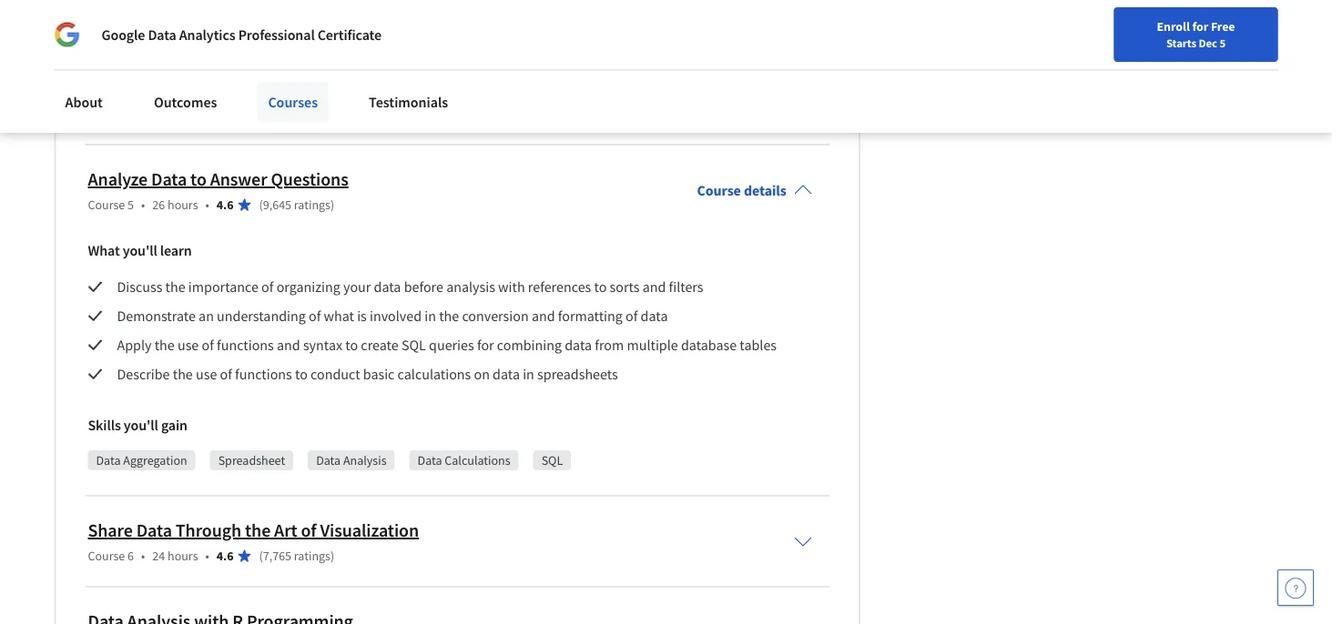 Task type: locate. For each thing, give the bounding box(es) containing it.
1 vertical spatial 4.6
[[217, 549, 234, 565]]

data
[[148, 26, 176, 44], [151, 77, 187, 100], [151, 168, 187, 191], [96, 453, 121, 470], [316, 453, 341, 470], [418, 453, 442, 470], [136, 520, 172, 543]]

hours
[[168, 15, 198, 31], [168, 106, 198, 122], [168, 197, 198, 214], [168, 549, 198, 565]]

importance
[[188, 278, 259, 296]]

you'll left learn
[[123, 242, 157, 260]]

1 horizontal spatial in
[[523, 366, 535, 384]]

ratings
[[300, 15, 337, 31], [300, 106, 337, 122], [294, 197, 331, 214], [294, 549, 331, 565]]

learn
[[160, 242, 192, 260]]

to left conduct
[[295, 366, 308, 384]]

1 vertical spatial you'll
[[124, 417, 158, 435]]

demonstrate an understanding of what is involved in the conversion and formatting of data
[[117, 307, 668, 326]]

in
[[425, 307, 436, 326], [523, 366, 535, 384]]

the right apply
[[155, 337, 175, 355]]

hours right 25
[[168, 15, 198, 31]]

0 horizontal spatial for
[[477, 337, 494, 355]]

to left 'sorts'
[[594, 278, 607, 296]]

calculations
[[398, 366, 471, 384]]

4.8 left professional in the top of the page
[[217, 15, 234, 31]]

1 ( from the top
[[259, 15, 263, 31]]

2 4.6 from the top
[[217, 549, 234, 565]]

course left 6
[[88, 549, 125, 565]]

google
[[102, 26, 145, 44]]

0 vertical spatial 4.8
[[217, 15, 234, 31]]

and left the syntax at the bottom of page
[[277, 337, 300, 355]]

in down "combining"
[[523, 366, 535, 384]]

2 vertical spatial )
[[331, 549, 335, 565]]

0 vertical spatial use
[[178, 337, 199, 355]]

ratings right 7,765
[[294, 549, 331, 565]]

analyze data to answer questions
[[88, 168, 349, 191]]

use
[[178, 337, 199, 355], [196, 366, 217, 384]]

ratings down clean
[[300, 106, 337, 122]]

(
[[259, 15, 263, 31], [259, 106, 263, 122], [259, 197, 263, 214], [259, 549, 263, 565]]

details
[[744, 182, 787, 200]]

hours for 25 hours
[[168, 15, 198, 31]]

1 horizontal spatial 5
[[1220, 36, 1226, 50]]

data up demonstrate an understanding of what is involved in the conversion and formatting of data
[[374, 278, 401, 296]]

of down 'sorts'
[[626, 307, 638, 326]]

1 vertical spatial use
[[196, 366, 217, 384]]

of up understanding
[[262, 278, 274, 296]]

0 vertical spatial in
[[425, 307, 436, 326]]

describe
[[117, 366, 170, 384]]

3 ( from the top
[[259, 197, 263, 214]]

ratings down questions
[[294, 197, 331, 214]]

5
[[1220, 36, 1226, 50], [128, 197, 134, 214]]

17,586
[[263, 15, 298, 31]]

• down process data from dirty to clean
[[205, 106, 209, 122]]

your
[[344, 278, 371, 296]]

you'll
[[123, 242, 157, 260], [124, 417, 158, 435]]

25
[[152, 15, 165, 31]]

discuss the importance of organizing your data before analysis with references to sorts and filters
[[117, 278, 704, 296]]

the up demonstrate
[[165, 278, 186, 296]]

• left "26"
[[141, 197, 145, 214]]

about
[[65, 93, 103, 111]]

and right 'sorts'
[[643, 278, 666, 296]]

of left what
[[309, 307, 321, 326]]

functions for and
[[217, 337, 274, 355]]

share data through the art of visualization
[[88, 520, 419, 543]]

for
[[1193, 18, 1209, 35], [477, 337, 494, 355]]

None search field
[[260, 11, 597, 48]]

( down dirty
[[259, 106, 263, 122]]

2 4.8 from the top
[[217, 106, 234, 122]]

sql right 'calculations'
[[542, 453, 563, 470]]

from up 23 hours • on the left of page
[[190, 77, 228, 100]]

of down an
[[202, 337, 214, 355]]

ratings for 7,765
[[294, 549, 331, 565]]

coursera image
[[22, 15, 138, 44]]

0 vertical spatial for
[[1193, 18, 1209, 35]]

0 vertical spatial sql
[[402, 337, 426, 355]]

0 horizontal spatial and
[[277, 337, 300, 355]]

2 horizontal spatial and
[[643, 278, 666, 296]]

functions
[[217, 337, 274, 355], [235, 366, 292, 384]]

1 vertical spatial 4.8
[[217, 106, 234, 122]]

more
[[1015, 70, 1044, 86]]

course 6 • 24 hours •
[[88, 549, 209, 565]]

data down skills
[[96, 453, 121, 470]]

4.6 down through at the bottom left
[[217, 549, 234, 565]]

sql
[[402, 337, 426, 355], [542, 453, 563, 470]]

1 vertical spatial functions
[[235, 366, 292, 384]]

help center image
[[1285, 578, 1307, 599]]

basic
[[363, 366, 395, 384]]

hours for 26 hours
[[168, 197, 198, 214]]

) down visualization
[[331, 549, 335, 565]]

conduct
[[311, 366, 360, 384]]

1 vertical spatial for
[[477, 337, 494, 355]]

for up dec
[[1193, 18, 1209, 35]]

course left 3
[[88, 15, 125, 31]]

5 right dec
[[1220, 36, 1226, 50]]

discuss
[[117, 278, 163, 296]]

analytics
[[179, 26, 236, 44]]

4.6 down analyze data to answer questions
[[217, 197, 234, 214]]

the
[[165, 278, 186, 296], [439, 307, 459, 326], [155, 337, 175, 355], [173, 366, 193, 384], [245, 520, 271, 543]]

4 ( from the top
[[259, 549, 263, 565]]

0 horizontal spatial from
[[190, 77, 228, 100]]

for up on
[[477, 337, 494, 355]]

( down answer
[[259, 197, 263, 214]]

of for apply the use of functions and syntax to create sql queries for combining data from multiple database tables
[[202, 337, 214, 355]]

3 hours from the top
[[168, 197, 198, 214]]

data up "26"
[[151, 168, 187, 191]]

menu item
[[951, 18, 1068, 77]]

1 4.8 from the top
[[217, 15, 234, 31]]

enroll
[[1158, 18, 1191, 35]]

to
[[273, 77, 289, 100], [190, 168, 207, 191], [594, 278, 607, 296], [346, 337, 358, 355], [295, 366, 308, 384]]

data aggregation
[[96, 453, 187, 470]]

the right describe
[[173, 366, 193, 384]]

4.8 for 17,586 ratings
[[217, 15, 234, 31]]

4.8
[[217, 15, 234, 31], [217, 106, 234, 122]]

0 vertical spatial 5
[[1220, 36, 1226, 50]]

) for questions
[[331, 197, 335, 214]]

6
[[128, 549, 134, 565]]

1 horizontal spatial sql
[[542, 453, 563, 470]]

data left analysis
[[316, 453, 341, 470]]

with
[[498, 278, 525, 296]]

( right analytics
[[259, 15, 263, 31]]

questions
[[271, 168, 349, 191]]

combining
[[497, 337, 562, 355]]

data analysis
[[316, 453, 387, 470]]

course left details
[[697, 182, 741, 200]]

of for demonstrate an understanding of what is involved in the conversion and formatting of data
[[309, 307, 321, 326]]

data calculations
[[418, 453, 511, 470]]

enroll for free starts dec 5
[[1158, 18, 1236, 50]]

aggregation
[[123, 453, 187, 470]]

0 vertical spatial functions
[[217, 337, 274, 355]]

calculations
[[445, 453, 511, 470]]

hours right 23
[[168, 106, 198, 122]]

hours right "26"
[[168, 197, 198, 214]]

course details button
[[683, 156, 827, 225]]

0 horizontal spatial 5
[[128, 197, 134, 214]]

in down before
[[425, 307, 436, 326]]

and
[[643, 278, 666, 296], [532, 307, 555, 326], [277, 337, 300, 355]]

outcomes
[[154, 93, 217, 111]]

1 vertical spatial in
[[523, 366, 535, 384]]

4.6
[[217, 197, 234, 214], [217, 549, 234, 565]]

) down questions
[[331, 197, 335, 214]]

what
[[88, 242, 120, 260]]

ratings for 17,586
[[300, 15, 337, 31]]

of down understanding
[[220, 366, 232, 384]]

•
[[141, 15, 145, 31], [205, 15, 209, 31], [205, 106, 209, 122], [141, 197, 145, 214], [205, 197, 209, 214], [141, 549, 145, 565], [205, 549, 209, 565]]

you'll left gain
[[124, 417, 158, 435]]

1 horizontal spatial from
[[595, 337, 624, 355]]

course down analyze
[[88, 197, 125, 214]]

analyze data to answer questions link
[[88, 168, 349, 191]]

for inside enroll for free starts dec 5
[[1193, 18, 1209, 35]]

0 vertical spatial and
[[643, 278, 666, 296]]

1 4.6 from the top
[[217, 197, 234, 214]]

formatting
[[558, 307, 623, 326]]

functions for to
[[235, 366, 292, 384]]

0 vertical spatial from
[[190, 77, 228, 100]]

learn
[[981, 70, 1013, 86]]

multiple
[[627, 337, 679, 355]]

from
[[190, 77, 228, 100], [595, 337, 624, 355]]

1 vertical spatial )
[[331, 197, 335, 214]]

1 vertical spatial and
[[532, 307, 555, 326]]

sql right create
[[402, 337, 426, 355]]

dirty
[[231, 77, 269, 100]]

5 left "26"
[[128, 197, 134, 214]]

( for 7,765
[[259, 549, 263, 565]]

0 horizontal spatial in
[[425, 307, 436, 326]]

analyze
[[88, 168, 148, 191]]

clean
[[293, 77, 336, 100]]

1 horizontal spatial for
[[1193, 18, 1209, 35]]

describe the use of functions to conduct basic calculations on data in spreadsheets
[[117, 366, 618, 384]]

0 vertical spatial you'll
[[123, 242, 157, 260]]

0 horizontal spatial sql
[[402, 337, 426, 355]]

( down share data through the art of visualization link on the left of the page
[[259, 549, 263, 565]]

2 ( from the top
[[259, 106, 263, 122]]

0 vertical spatial 4.6
[[217, 197, 234, 214]]

hours right "24"
[[168, 549, 198, 565]]

from down formatting
[[595, 337, 624, 355]]

1 vertical spatial 5
[[128, 197, 134, 214]]

and up "combining"
[[532, 307, 555, 326]]

to left answer
[[190, 168, 207, 191]]

( for 9,645
[[259, 197, 263, 214]]

4.6 for to
[[217, 197, 234, 214]]

course inside "dropdown button"
[[697, 182, 741, 200]]

before
[[404, 278, 444, 296]]

1 vertical spatial sql
[[542, 453, 563, 470]]

course left 4
[[88, 106, 125, 122]]

4 hours from the top
[[168, 549, 198, 565]]

24
[[152, 549, 165, 565]]

4.8 down 'process data from dirty to clean' link
[[217, 106, 234, 122]]

ratings right 17,586
[[300, 15, 337, 31]]

2 vertical spatial and
[[277, 337, 300, 355]]

4.8 for 13,329 ratings
[[217, 106, 234, 122]]

0 vertical spatial )
[[337, 15, 341, 31]]

) right 17,586
[[337, 15, 341, 31]]

1 hours from the top
[[168, 15, 198, 31]]

what you'll learn
[[88, 242, 192, 260]]

the for and
[[155, 337, 175, 355]]

free
[[1212, 18, 1236, 35]]

course for course details
[[697, 182, 741, 200]]

through
[[176, 520, 242, 543]]

4.6 for through
[[217, 549, 234, 565]]

course 4
[[88, 106, 134, 122]]



Task type: describe. For each thing, give the bounding box(es) containing it.
learn more button
[[981, 69, 1044, 87]]

about link
[[54, 82, 114, 122]]

1 horizontal spatial and
[[532, 307, 555, 326]]

answer
[[210, 168, 267, 191]]

• right 6
[[141, 549, 145, 565]]

testimonials
[[369, 93, 448, 111]]

share
[[88, 520, 133, 543]]

23
[[152, 106, 165, 122]]

13,329
[[263, 106, 298, 122]]

certificate
[[318, 26, 382, 44]]

course details
[[697, 182, 787, 200]]

organizing
[[277, 278, 341, 296]]

1 vertical spatial from
[[595, 337, 624, 355]]

of for discuss the importance of organizing your data before analysis with references to sorts and filters
[[262, 278, 274, 296]]

google image
[[54, 22, 80, 47]]

4
[[128, 106, 134, 122]]

data left 'calculations'
[[418, 453, 442, 470]]

of for describe the use of functions to conduct basic calculations on data in spreadsheets
[[220, 366, 232, 384]]

26
[[152, 197, 165, 214]]

apply the use of functions and syntax to create sql queries for combining data from multiple database tables
[[117, 337, 777, 355]]

conversion
[[462, 307, 529, 326]]

• down through at the bottom left
[[205, 549, 209, 565]]

course 3 • 25 hours •
[[88, 15, 209, 31]]

use for describe
[[196, 366, 217, 384]]

the up apply the use of functions and syntax to create sql queries for combining data from multiple database tables
[[439, 307, 459, 326]]

tables
[[740, 337, 777, 355]]

( for 17,586
[[259, 15, 263, 31]]

2 hours from the top
[[168, 106, 198, 122]]

understanding
[[217, 307, 306, 326]]

the for your
[[165, 278, 186, 296]]

the for to
[[173, 366, 193, 384]]

courses link
[[257, 82, 329, 122]]

you'll for gain
[[124, 417, 158, 435]]

( 17,586 ratings )
[[259, 15, 341, 31]]

( 9,645 ratings )
[[259, 197, 335, 214]]

5 inside enroll for free starts dec 5
[[1220, 36, 1226, 50]]

• right 25
[[205, 15, 209, 31]]

data right 3
[[148, 26, 176, 44]]

what
[[324, 307, 354, 326]]

the left art at the bottom of the page
[[245, 520, 271, 543]]

ratings for 13,329
[[300, 106, 337, 122]]

process data from dirty to clean link
[[88, 77, 336, 100]]

testimonials link
[[358, 82, 459, 122]]

learn more
[[981, 70, 1044, 86]]

course 5 • 26 hours •
[[88, 197, 209, 214]]

use for apply
[[178, 337, 199, 355]]

involved
[[370, 307, 422, 326]]

3
[[128, 15, 134, 31]]

of right art at the bottom of the page
[[301, 520, 317, 543]]

filters
[[669, 278, 704, 296]]

) for art
[[331, 549, 335, 565]]

7,765
[[263, 549, 292, 565]]

on
[[474, 366, 490, 384]]

create
[[361, 337, 399, 355]]

is
[[357, 307, 367, 326]]

data up multiple
[[641, 307, 668, 326]]

analysis
[[447, 278, 496, 296]]

spreadsheet
[[218, 453, 285, 470]]

references
[[528, 278, 592, 296]]

data up 23
[[151, 77, 187, 100]]

courses
[[268, 93, 318, 111]]

to up "13,329"
[[273, 77, 289, 100]]

course for course 4
[[88, 106, 125, 122]]

skills
[[88, 417, 121, 435]]

demonstrate
[[117, 307, 196, 326]]

9,645
[[263, 197, 292, 214]]

dec
[[1199, 36, 1218, 50]]

an
[[199, 307, 214, 326]]

23 hours •
[[152, 106, 209, 122]]

to left create
[[346, 337, 358, 355]]

data up "24"
[[136, 520, 172, 543]]

queries
[[429, 337, 474, 355]]

course for course 5 • 26 hours •
[[88, 197, 125, 214]]

apply
[[117, 337, 152, 355]]

share data through the art of visualization link
[[88, 520, 419, 543]]

analysis
[[343, 453, 387, 470]]

art
[[274, 520, 298, 543]]

database
[[681, 337, 737, 355]]

sorts
[[610, 278, 640, 296]]

starts
[[1167, 36, 1197, 50]]

• down analyze data to answer questions
[[205, 197, 209, 214]]

( for 13,329
[[259, 106, 263, 122]]

data up spreadsheets
[[565, 337, 592, 355]]

skills you'll gain
[[88, 417, 188, 435]]

gain
[[161, 417, 188, 435]]

show notifications image
[[1087, 23, 1109, 45]]

( 13,329 ratings
[[259, 106, 337, 122]]

process data from dirty to clean
[[88, 77, 336, 100]]

you'll for learn
[[123, 242, 157, 260]]

hours for 24 hours
[[168, 549, 198, 565]]

data right on
[[493, 366, 520, 384]]

ratings for 9,645
[[294, 197, 331, 214]]

course for course 6 • 24 hours •
[[88, 549, 125, 565]]

syntax
[[303, 337, 343, 355]]

professional
[[238, 26, 315, 44]]

• right 3
[[141, 15, 145, 31]]

process
[[88, 77, 147, 100]]

outcomes link
[[143, 82, 228, 122]]

visualization
[[320, 520, 419, 543]]



Task type: vqa. For each thing, say whether or not it's contained in the screenshot.
and to the middle
yes



